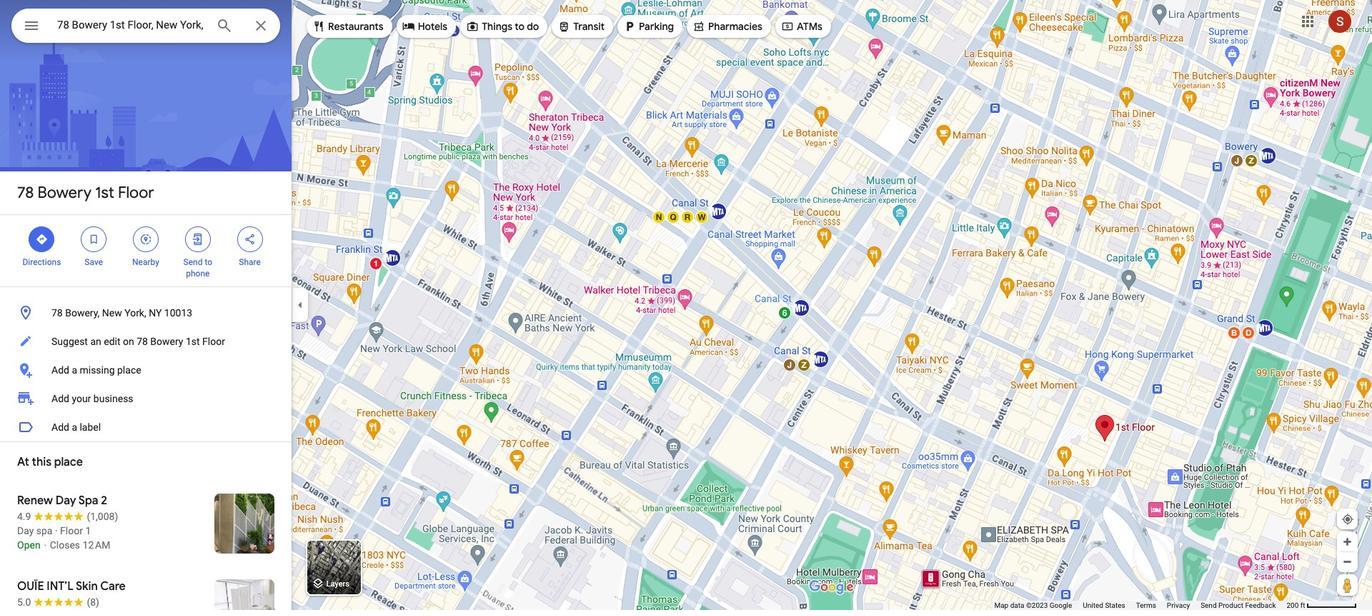 Task type: describe. For each thing, give the bounding box(es) containing it.
united states
[[1083, 602, 1125, 610]]

 parking
[[623, 19, 674, 34]]

 hotels
[[402, 19, 447, 34]]

your
[[72, 393, 91, 404]]


[[23, 16, 40, 36]]

on
[[123, 336, 134, 347]]

0 vertical spatial 1st
[[95, 183, 114, 203]]

send for send to phone
[[183, 257, 203, 267]]

states
[[1105, 602, 1125, 610]]


[[402, 19, 415, 34]]

⋅
[[43, 540, 47, 551]]

200 ft button
[[1287, 602, 1357, 610]]

add a missing place button
[[0, 356, 292, 384]]

label
[[80, 422, 101, 433]]

add a label
[[51, 422, 101, 433]]

add your business link
[[0, 384, 292, 413]]

suggest an edit on 78 bowery 1st floor
[[51, 336, 225, 347]]

show street view coverage image
[[1337, 575, 1358, 596]]

an
[[90, 336, 101, 347]]

4.9
[[17, 511, 31, 522]]

closes
[[50, 540, 80, 551]]

united states button
[[1083, 601, 1125, 610]]

0 horizontal spatial bowery
[[37, 183, 91, 203]]


[[191, 232, 204, 247]]

2 vertical spatial 78
[[137, 336, 148, 347]]


[[35, 232, 48, 247]]

hotels
[[418, 20, 447, 33]]

to inside  things to do
[[515, 20, 525, 33]]

78 bowery 1st floor
[[17, 183, 154, 203]]

send product feedback
[[1201, 602, 1276, 610]]

 things to do
[[466, 19, 539, 34]]

add for add your business
[[51, 393, 69, 404]]

google maps element
[[0, 0, 1372, 610]]

0 vertical spatial day
[[56, 494, 76, 508]]

 transit
[[558, 19, 605, 34]]

10013
[[164, 307, 192, 319]]

transit
[[573, 20, 605, 33]]

phone
[[186, 269, 210, 279]]


[[139, 232, 152, 247]]

product
[[1218, 602, 1243, 610]]

send product feedback button
[[1201, 601, 1276, 610]]

78 bowery 1st floor main content
[[0, 0, 292, 610]]

200 ft
[[1287, 602, 1305, 610]]

add for add a label
[[51, 422, 69, 433]]

©2023
[[1026, 602, 1048, 610]]

do
[[527, 20, 539, 33]]

ouïe int'l skin care
[[17, 580, 126, 594]]

suggest
[[51, 336, 88, 347]]

 pharmacies
[[692, 19, 762, 34]]

int'l
[[47, 580, 73, 594]]

200
[[1287, 602, 1299, 610]]

terms button
[[1136, 601, 1156, 610]]

united
[[1083, 602, 1103, 610]]

parking
[[639, 20, 674, 33]]


[[466, 19, 479, 34]]

floor for 78 bowery 1st floor
[[118, 183, 154, 203]]

things
[[482, 20, 512, 33]]

privacy button
[[1167, 601, 1190, 610]]

privacy
[[1167, 602, 1190, 610]]

york,
[[124, 307, 146, 319]]

add your business
[[51, 393, 133, 404]]

spa
[[36, 525, 53, 537]]

share
[[239, 257, 261, 267]]

 atms
[[781, 19, 822, 34]]

save
[[85, 257, 103, 267]]

5.0 stars 8 reviews image
[[17, 595, 99, 610]]

78 bowery, new york, ny 10013 button
[[0, 299, 292, 327]]


[[623, 19, 636, 34]]

(8)
[[87, 597, 99, 608]]


[[87, 232, 100, 247]]

day spa · floor 1 open ⋅ closes 12 am
[[17, 525, 110, 551]]

5.0
[[17, 597, 31, 608]]


[[781, 19, 794, 34]]

add for add a missing place
[[51, 364, 69, 376]]

1
[[85, 525, 91, 537]]

spa
[[78, 494, 98, 508]]



Task type: locate. For each thing, give the bounding box(es) containing it.
a inside add a missing place button
[[72, 364, 77, 376]]

78 up directions
[[17, 183, 34, 203]]

missing
[[80, 364, 115, 376]]

to left do
[[515, 20, 525, 33]]

actions for 78 bowery 1st floor region
[[0, 215, 292, 287]]

78 left bowery,
[[51, 307, 63, 319]]

2 add from the top
[[51, 393, 69, 404]]

2 a from the top
[[72, 422, 77, 433]]

add a missing place
[[51, 364, 141, 376]]

a for label
[[72, 422, 77, 433]]

1st up 
[[95, 183, 114, 203]]

at
[[17, 455, 29, 469]]

0 vertical spatial a
[[72, 364, 77, 376]]

google
[[1050, 602, 1072, 610]]

footer inside the google maps element
[[994, 601, 1287, 610]]

atms
[[797, 20, 822, 33]]

 button
[[11, 9, 51, 46]]

place inside button
[[117, 364, 141, 376]]

day down 4.9 in the bottom of the page
[[17, 525, 34, 537]]

layers
[[326, 580, 349, 589]]

78 Bowery 1st Floor, New York, NY 10013 field
[[11, 9, 280, 43]]

google account: sheryl atherton  
(sheryl.atherton@adept.ai) image
[[1328, 10, 1351, 33]]

12 am
[[83, 540, 110, 551]]

edit
[[104, 336, 120, 347]]

footer
[[994, 601, 1287, 610]]

0 vertical spatial to
[[515, 20, 525, 33]]

bowery
[[37, 183, 91, 203], [150, 336, 183, 347]]

0 horizontal spatial 78
[[17, 183, 34, 203]]

1 vertical spatial to
[[205, 257, 212, 267]]

a for missing
[[72, 364, 77, 376]]

1 horizontal spatial to
[[515, 20, 525, 33]]

zoom in image
[[1342, 537, 1353, 547]]

directions
[[22, 257, 61, 267]]

0 horizontal spatial floor
[[60, 525, 83, 537]]

0 horizontal spatial send
[[183, 257, 203, 267]]

a left label
[[72, 422, 77, 433]]

None field
[[57, 16, 204, 34]]

restaurants
[[328, 20, 384, 33]]

skin
[[76, 580, 98, 594]]

send to phone
[[183, 257, 212, 279]]

ny
[[149, 307, 162, 319]]

0 horizontal spatial to
[[205, 257, 212, 267]]

floor down phone
[[202, 336, 225, 347]]

add
[[51, 364, 69, 376], [51, 393, 69, 404], [51, 422, 69, 433]]

add down suggest
[[51, 364, 69, 376]]

to up phone
[[205, 257, 212, 267]]

feedback
[[1245, 602, 1276, 610]]

1 vertical spatial 1st
[[186, 336, 200, 347]]

floor up 
[[118, 183, 154, 203]]

1 vertical spatial place
[[54, 455, 83, 469]]

floor inside button
[[202, 336, 225, 347]]

1 vertical spatial day
[[17, 525, 34, 537]]

0 vertical spatial bowery
[[37, 183, 91, 203]]

none field inside 78 bowery 1st floor, new york, ny 10013 field
[[57, 16, 204, 34]]

78
[[17, 183, 34, 203], [51, 307, 63, 319], [137, 336, 148, 347]]

data
[[1010, 602, 1024, 610]]

2 vertical spatial floor
[[60, 525, 83, 537]]

ft
[[1300, 602, 1305, 610]]

this
[[32, 455, 52, 469]]

zoom out image
[[1342, 557, 1353, 567]]

floor for day spa · floor 1 open ⋅ closes 12 am
[[60, 525, 83, 537]]

send for send product feedback
[[1201, 602, 1217, 610]]

1 vertical spatial add
[[51, 393, 69, 404]]

(1,008)
[[87, 511, 118, 522]]

1 add from the top
[[51, 364, 69, 376]]

map data ©2023 google
[[994, 602, 1072, 610]]

1 a from the top
[[72, 364, 77, 376]]

bowery inside button
[[150, 336, 183, 347]]

1 horizontal spatial send
[[1201, 602, 1217, 610]]

collapse side panel image
[[292, 297, 308, 313]]

1st inside button
[[186, 336, 200, 347]]

send left "product" at the bottom of page
[[1201, 602, 1217, 610]]

2 vertical spatial add
[[51, 422, 69, 433]]

1 vertical spatial 78
[[51, 307, 63, 319]]

0 vertical spatial 78
[[17, 183, 34, 203]]

show your location image
[[1341, 513, 1354, 526]]

 restaurants
[[312, 19, 384, 34]]

a
[[72, 364, 77, 376], [72, 422, 77, 433]]

renew day spa 2
[[17, 494, 107, 508]]

a left missing
[[72, 364, 77, 376]]

business
[[93, 393, 133, 404]]

day up 4.9 stars 1,008 reviews image
[[56, 494, 76, 508]]

78 bowery, new york, ny 10013
[[51, 307, 192, 319]]

0 vertical spatial floor
[[118, 183, 154, 203]]

terms
[[1136, 602, 1156, 610]]

·
[[55, 525, 58, 537]]

nearby
[[132, 257, 159, 267]]

map
[[994, 602, 1008, 610]]

renew
[[17, 494, 53, 508]]

78 right 'on'
[[137, 336, 148, 347]]

0 vertical spatial add
[[51, 364, 69, 376]]


[[312, 19, 325, 34]]

78 for 78 bowery, new york, ny 10013
[[51, 307, 63, 319]]

1 vertical spatial send
[[1201, 602, 1217, 610]]

floor down 4.9 stars 1,008 reviews image
[[60, 525, 83, 537]]

new
[[102, 307, 122, 319]]

2
[[101, 494, 107, 508]]

2 horizontal spatial floor
[[202, 336, 225, 347]]

0 vertical spatial send
[[183, 257, 203, 267]]

suggest an edit on 78 bowery 1st floor button
[[0, 327, 292, 356]]

2 horizontal spatial 78
[[137, 336, 148, 347]]

1 horizontal spatial bowery
[[150, 336, 183, 347]]

open
[[17, 540, 40, 551]]

send up phone
[[183, 257, 203, 267]]

place
[[117, 364, 141, 376], [54, 455, 83, 469]]


[[558, 19, 570, 34]]

1 vertical spatial bowery
[[150, 336, 183, 347]]

floor inside day spa · floor 1 open ⋅ closes 12 am
[[60, 525, 83, 537]]

bowery,
[[65, 307, 100, 319]]

1 horizontal spatial 78
[[51, 307, 63, 319]]

0 horizontal spatial place
[[54, 455, 83, 469]]

send inside "send to phone"
[[183, 257, 203, 267]]

place right this
[[54, 455, 83, 469]]

1 horizontal spatial day
[[56, 494, 76, 508]]

0 horizontal spatial 1st
[[95, 183, 114, 203]]

to inside "send to phone"
[[205, 257, 212, 267]]

pharmacies
[[708, 20, 762, 33]]

1st down 10013
[[186, 336, 200, 347]]

add left label
[[51, 422, 69, 433]]

a inside add a label button
[[72, 422, 77, 433]]

bowery down ny
[[150, 336, 183, 347]]

0 vertical spatial place
[[117, 364, 141, 376]]

footer containing map data ©2023 google
[[994, 601, 1287, 610]]

1 vertical spatial a
[[72, 422, 77, 433]]

day
[[56, 494, 76, 508], [17, 525, 34, 537]]

ouïe
[[17, 580, 44, 594]]

bowery up 
[[37, 183, 91, 203]]

 search field
[[11, 9, 280, 46]]

at this place
[[17, 455, 83, 469]]

day inside day spa · floor 1 open ⋅ closes 12 am
[[17, 525, 34, 537]]

0 horizontal spatial day
[[17, 525, 34, 537]]

78 for 78 bowery 1st floor
[[17, 183, 34, 203]]

care
[[100, 580, 126, 594]]


[[692, 19, 705, 34]]

4.9 stars 1,008 reviews image
[[17, 510, 118, 524]]

3 add from the top
[[51, 422, 69, 433]]

1st
[[95, 183, 114, 203], [186, 336, 200, 347]]

send
[[183, 257, 203, 267], [1201, 602, 1217, 610]]

1 horizontal spatial floor
[[118, 183, 154, 203]]

add a label button
[[0, 413, 292, 442]]

send inside "button"
[[1201, 602, 1217, 610]]

1 vertical spatial floor
[[202, 336, 225, 347]]

place down 'on'
[[117, 364, 141, 376]]

1 horizontal spatial place
[[117, 364, 141, 376]]

add left 'your'
[[51, 393, 69, 404]]

1 horizontal spatial 1st
[[186, 336, 200, 347]]



Task type: vqa. For each thing, say whether or not it's contained in the screenshot.


